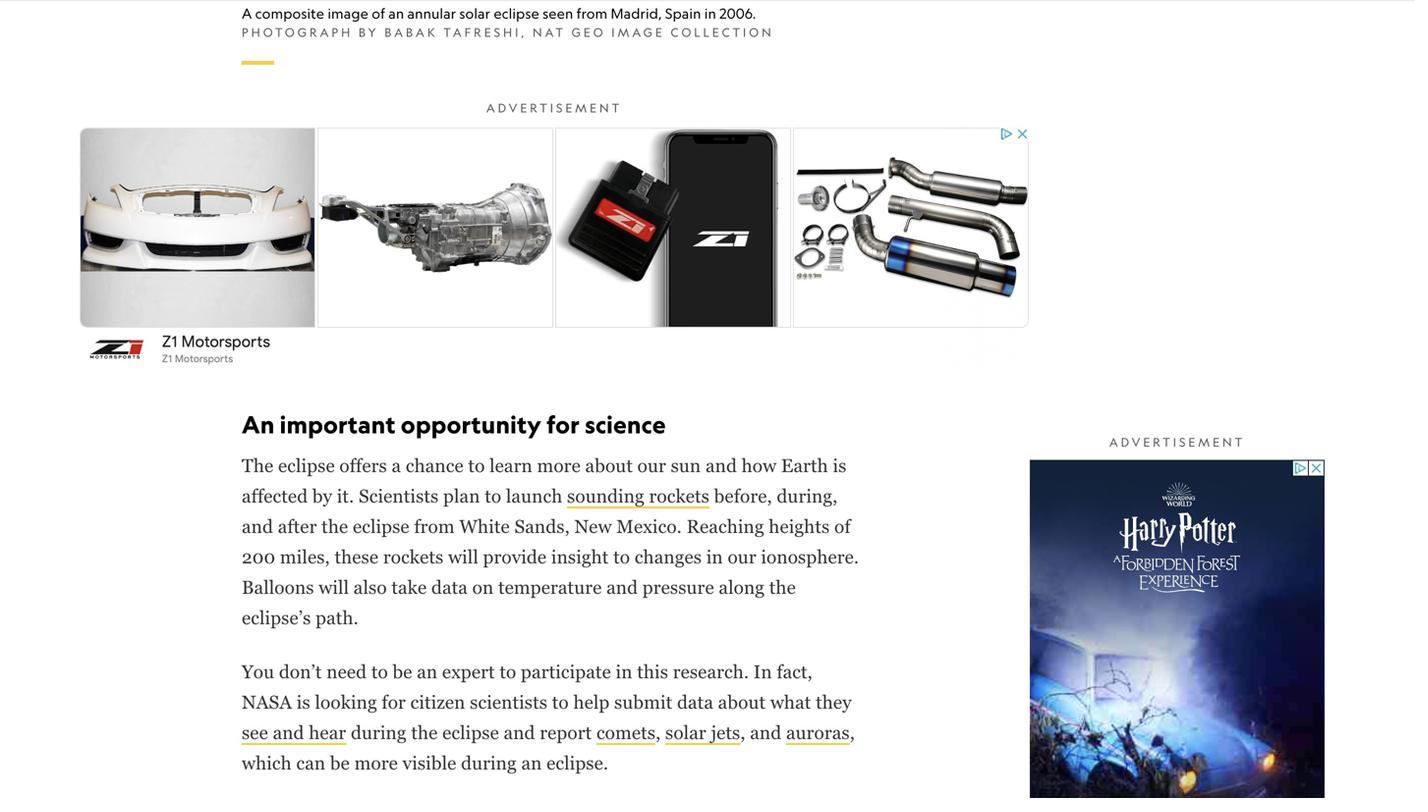 Task type: describe. For each thing, give the bounding box(es) containing it.
a composite image of an annular solar eclipse seen from madrid, spain in 2006. photograph by babak tafreshi, nat geo image collection
[[242, 5, 774, 39]]

image
[[612, 25, 665, 39]]

during,
[[777, 486, 838, 507]]

before, during, and after the eclipse from white sands, new mexico. reaching heights of 200 miles, these rockets will provide insight to changes in our ionosphere. balloons will also take data on temperature and pressure along the eclipse's path.
[[242, 486, 859, 629]]

on
[[472, 578, 494, 599]]

ionosphere.
[[761, 547, 859, 568]]

submit
[[614, 693, 672, 714]]

take
[[391, 578, 427, 599]]

sands,
[[514, 517, 570, 538]]

along
[[719, 578, 765, 599]]

a
[[392, 456, 401, 477]]

sun
[[671, 456, 701, 477]]

data inside "before, during, and after the eclipse from white sands, new mexico. reaching heights of 200 miles, these rockets will provide insight to changes in our ionosphere. balloons will also take data on temperature and pressure along the eclipse's path."
[[431, 578, 468, 599]]

more inside , which can be more visible during an eclipse.
[[354, 753, 398, 775]]

auroras
[[786, 723, 850, 744]]

eclipse inside "before, during, and after the eclipse from white sands, new mexico. reaching heights of 200 miles, these rockets will provide insight to changes in our ionosphere. balloons will also take data on temperature and pressure along the eclipse's path."
[[353, 517, 410, 538]]

0 horizontal spatial the
[[321, 517, 348, 538]]

scientists
[[359, 486, 439, 507]]

an
[[242, 410, 275, 440]]

collection
[[671, 25, 774, 39]]

white
[[459, 517, 510, 538]]

research.
[[673, 662, 749, 683]]

the inside the you don't need to be an expert to participate in this research. in fact, nasa is looking for citizen scientists to help submit data about what they see and hear during the eclipse and report comets , solar jets , and auroras
[[411, 723, 438, 744]]

need
[[327, 662, 367, 683]]

report
[[540, 723, 592, 744]]

don't
[[279, 662, 322, 683]]

changes
[[635, 547, 702, 568]]

after
[[278, 517, 317, 538]]

help
[[573, 693, 610, 714]]

insight
[[551, 547, 609, 568]]

by inside a composite image of an annular solar eclipse seen from madrid, spain in 2006. photograph by babak tafreshi, nat geo image collection
[[359, 25, 379, 39]]

to up report
[[552, 693, 569, 714]]

see
[[242, 723, 268, 744]]

temperature
[[498, 578, 602, 599]]

eclipse inside a composite image of an annular solar eclipse seen from madrid, spain in 2006. photograph by babak tafreshi, nat geo image collection
[[494, 5, 539, 22]]

they
[[816, 693, 852, 714]]

, which can be more visible during an eclipse.
[[242, 723, 855, 775]]

a
[[242, 5, 252, 22]]

1 horizontal spatial rockets
[[649, 486, 710, 507]]

2006.
[[719, 5, 756, 22]]

comets link
[[596, 723, 656, 746]]

which
[[242, 753, 292, 775]]

offers
[[339, 456, 387, 477]]

from inside a composite image of an annular solar eclipse seen from madrid, spain in 2006. photograph by babak tafreshi, nat geo image collection
[[576, 5, 608, 22]]

solar inside a composite image of an annular solar eclipse seen from madrid, spain in 2006. photograph by babak tafreshi, nat geo image collection
[[459, 5, 490, 22]]

can
[[296, 753, 326, 775]]

0 vertical spatial will
[[448, 547, 478, 568]]

photograph by babak tafreshi, nat geo image collection element
[[242, 24, 867, 41]]

more inside "the eclipse offers a chance to learn more about our sun and how earth is affected by it. scientists plan to launch"
[[537, 456, 581, 477]]

to up plan
[[468, 456, 485, 477]]

eclipse.
[[547, 753, 608, 775]]

how
[[742, 456, 777, 477]]

data inside the you don't need to be an expert to participate in this research. in fact, nasa is looking for citizen scientists to help submit data about what they see and hear during the eclipse and report comets , solar jets , and auroras
[[677, 693, 713, 714]]

to inside "before, during, and after the eclipse from white sands, new mexico. reaching heights of 200 miles, these rockets will provide insight to changes in our ionosphere. balloons will also take data on temperature and pressure along the eclipse's path."
[[613, 547, 630, 568]]

in inside the you don't need to be an expert to participate in this research. in fact, nasa is looking for citizen scientists to help submit data about what they see and hear during the eclipse and report comets , solar jets , and auroras
[[616, 662, 632, 683]]

spain
[[665, 5, 701, 22]]

you don't need to be an expert to participate in this research. in fact, nasa is looking for citizen scientists to help submit data about what they see and hear during the eclipse and report comets , solar jets , and auroras
[[242, 662, 852, 744]]

photograph
[[242, 25, 353, 39]]

for inside the you don't need to be an expert to participate in this research. in fact, nasa is looking for citizen scientists to help submit data about what they see and hear during the eclipse and report comets , solar jets , and auroras
[[382, 693, 406, 714]]

looking
[[315, 693, 377, 714]]

in
[[754, 662, 772, 683]]

opportunity
[[401, 410, 541, 440]]

before,
[[714, 486, 772, 507]]

the
[[242, 456, 273, 477]]

babak
[[385, 25, 438, 39]]

you
[[242, 662, 274, 683]]

new
[[574, 517, 612, 538]]

reaching
[[686, 517, 764, 538]]

and down what
[[750, 723, 782, 744]]

heights
[[769, 517, 830, 538]]

the eclipse offers a chance to learn more about our sun and how earth is affected by it. scientists plan to launch
[[242, 456, 847, 507]]

see and hear link
[[242, 723, 346, 746]]

science
[[585, 410, 666, 440]]

during inside , which can be more visible during an eclipse.
[[461, 753, 517, 775]]

image
[[328, 5, 369, 22]]

eclipse's
[[242, 608, 311, 629]]

about inside "the eclipse offers a chance to learn more about our sun and how earth is affected by it. scientists plan to launch"
[[585, 456, 633, 477]]

miles,
[[280, 547, 330, 568]]

1 vertical spatial will
[[319, 578, 349, 599]]

our inside "the eclipse offers a chance to learn more about our sun and how earth is affected by it. scientists plan to launch"
[[637, 456, 666, 477]]

in inside "before, during, and after the eclipse from white sands, new mexico. reaching heights of 200 miles, these rockets will provide insight to changes in our ionosphere. balloons will also take data on temperature and pressure along the eclipse's path."
[[706, 547, 723, 568]]

nat
[[533, 25, 566, 39]]



Task type: vqa. For each thing, say whether or not it's contained in the screenshot.
$50,000
no



Task type: locate. For each thing, give the bounding box(es) containing it.
is inside the you don't need to be an expert to participate in this research. in fact, nasa is looking for citizen scientists to help submit data about what they see and hear during the eclipse and report comets , solar jets , and auroras
[[297, 693, 310, 714]]

0 vertical spatial the
[[321, 517, 348, 538]]

eclipse up affected
[[278, 456, 335, 477]]

more
[[537, 456, 581, 477], [354, 753, 398, 775]]

from down plan
[[414, 517, 455, 538]]

1 vertical spatial in
[[706, 547, 723, 568]]

1 horizontal spatial data
[[677, 693, 713, 714]]

learn
[[489, 456, 532, 477]]

of right heights
[[834, 517, 851, 538]]

0 vertical spatial for
[[546, 410, 580, 440]]

be inside the you don't need to be an expert to participate in this research. in fact, nasa is looking for citizen scientists to help submit data about what they see and hear during the eclipse and report comets , solar jets , and auroras
[[393, 662, 412, 683]]

1 horizontal spatial by
[[359, 25, 379, 39]]

an inside a composite image of an annular solar eclipse seen from madrid, spain in 2006. photograph by babak tafreshi, nat geo image collection
[[388, 5, 404, 22]]

an important opportunity for science
[[242, 410, 666, 440]]

solar jets link
[[665, 723, 740, 746]]

1 vertical spatial by
[[312, 486, 332, 507]]

1 vertical spatial of
[[834, 517, 851, 538]]

to
[[468, 456, 485, 477], [485, 486, 501, 507], [613, 547, 630, 568], [371, 662, 388, 683], [500, 662, 516, 683], [552, 693, 569, 714]]

by down image
[[359, 25, 379, 39]]

1 horizontal spatial during
[[461, 753, 517, 775]]

about up "sounding"
[[585, 456, 633, 477]]

eclipse
[[494, 5, 539, 22], [278, 456, 335, 477], [353, 517, 410, 538], [442, 723, 499, 744]]

solar inside the you don't need to be an expert to participate in this research. in fact, nasa is looking for citizen scientists to help submit data about what they see and hear during the eclipse and report comets , solar jets , and auroras
[[665, 723, 706, 744]]

nasa
[[242, 693, 292, 714]]

more left visible
[[354, 753, 398, 775]]

0 vertical spatial more
[[537, 456, 581, 477]]

from inside "before, during, and after the eclipse from white sands, new mexico. reaching heights of 200 miles, these rockets will provide insight to changes in our ionosphere. balloons will also take data on temperature and pressure along the eclipse's path."
[[414, 517, 455, 538]]

during right visible
[[461, 753, 517, 775]]

solar up tafreshi,
[[459, 5, 490, 22]]

during down looking
[[351, 723, 406, 744]]

1 horizontal spatial will
[[448, 547, 478, 568]]

and right 'sun'
[[706, 456, 737, 477]]

0 horizontal spatial by
[[312, 486, 332, 507]]

an down report
[[521, 753, 542, 775]]

0 horizontal spatial about
[[585, 456, 633, 477]]

in left this on the left
[[616, 662, 632, 683]]

1 horizontal spatial ,
[[740, 723, 745, 744]]

more up launch
[[537, 456, 581, 477]]

will up on
[[448, 547, 478, 568]]

0 horizontal spatial rockets
[[383, 547, 444, 568]]

1 horizontal spatial for
[[546, 410, 580, 440]]

,
[[656, 723, 661, 744], [740, 723, 745, 744], [850, 723, 855, 744]]

this
[[637, 662, 668, 683]]

annular
[[407, 5, 456, 22]]

2 horizontal spatial the
[[769, 578, 796, 599]]

about inside the you don't need to be an expert to participate in this research. in fact, nasa is looking for citizen scientists to help submit data about what they see and hear during the eclipse and report comets , solar jets , and auroras
[[718, 693, 766, 714]]

in down reaching
[[706, 547, 723, 568]]

200
[[242, 547, 275, 568]]

from up geo
[[576, 5, 608, 22]]

jets
[[711, 723, 740, 744]]

an inside the you don't need to be an expert to participate in this research. in fact, nasa is looking for citizen scientists to help submit data about what they see and hear during the eclipse and report comets , solar jets , and auroras
[[417, 662, 438, 683]]

during inside the you don't need to be an expert to participate in this research. in fact, nasa is looking for citizen scientists to help submit data about what they see and hear during the eclipse and report comets , solar jets , and auroras
[[351, 723, 406, 744]]

to right plan
[[485, 486, 501, 507]]

eclipse down citizen
[[442, 723, 499, 744]]

will
[[448, 547, 478, 568], [319, 578, 349, 599]]

madrid,
[[611, 5, 662, 22]]

an inside , which can be more visible during an eclipse.
[[521, 753, 542, 775]]

1 vertical spatial rockets
[[383, 547, 444, 568]]

is
[[833, 456, 847, 477], [297, 693, 310, 714]]

for up "the eclipse offers a chance to learn more about our sun and how earth is affected by it. scientists plan to launch"
[[546, 410, 580, 440]]

and down insight on the bottom
[[606, 578, 638, 599]]

hear
[[309, 723, 346, 744]]

of right image
[[372, 5, 385, 22]]

pressure
[[642, 578, 714, 599]]

0 vertical spatial by
[[359, 25, 379, 39]]

2 vertical spatial the
[[411, 723, 438, 744]]

0 vertical spatial about
[[585, 456, 633, 477]]

in
[[704, 5, 716, 22], [706, 547, 723, 568], [616, 662, 632, 683]]

what
[[770, 693, 811, 714]]

rockets
[[649, 486, 710, 507], [383, 547, 444, 568]]

the down it.
[[321, 517, 348, 538]]

, down submit on the bottom left of page
[[656, 723, 661, 744]]

0 vertical spatial an
[[388, 5, 404, 22]]

provide
[[483, 547, 547, 568]]

1 vertical spatial during
[[461, 753, 517, 775]]

2 horizontal spatial an
[[521, 753, 542, 775]]

sounding rockets
[[567, 486, 710, 507]]

auroras link
[[786, 723, 850, 746]]

to right need on the bottom
[[371, 662, 388, 683]]

our up along
[[728, 547, 756, 568]]

0 horizontal spatial more
[[354, 753, 398, 775]]

eclipse inside the you don't need to be an expert to participate in this research. in fact, nasa is looking for citizen scientists to help submit data about what they see and hear during the eclipse and report comets , solar jets , and auroras
[[442, 723, 499, 744]]

by left it.
[[312, 486, 332, 507]]

important
[[280, 410, 396, 440]]

rockets down 'sun'
[[649, 486, 710, 507]]

1 horizontal spatial the
[[411, 723, 438, 744]]

for
[[546, 410, 580, 440], [382, 693, 406, 714]]

our inside "before, during, and after the eclipse from white sands, new mexico. reaching heights of 200 miles, these rockets will provide insight to changes in our ionosphere. balloons will also take data on temperature and pressure along the eclipse's path."
[[728, 547, 756, 568]]

expert
[[442, 662, 495, 683]]

an up citizen
[[417, 662, 438, 683]]

1 vertical spatial more
[[354, 753, 398, 775]]

data
[[431, 578, 468, 599], [677, 693, 713, 714]]

these
[[335, 547, 378, 568]]

2 , from the left
[[740, 723, 745, 744]]

0 vertical spatial rockets
[[649, 486, 710, 507]]

affected
[[242, 486, 308, 507]]

be inside , which can be more visible during an eclipse.
[[330, 753, 350, 775]]

and
[[706, 456, 737, 477], [242, 517, 273, 538], [606, 578, 638, 599], [273, 723, 304, 744], [504, 723, 535, 744], [750, 723, 782, 744]]

1 horizontal spatial an
[[417, 662, 438, 683]]

1 horizontal spatial from
[[576, 5, 608, 22]]

eclipse inside "the eclipse offers a chance to learn more about our sun and how earth is affected by it. scientists plan to launch"
[[278, 456, 335, 477]]

tafreshi,
[[443, 25, 527, 39]]

1 horizontal spatial about
[[718, 693, 766, 714]]

sounding rockets link
[[567, 486, 710, 509]]

0 vertical spatial is
[[833, 456, 847, 477]]

of
[[372, 5, 385, 22], [834, 517, 851, 538]]

1 vertical spatial for
[[382, 693, 406, 714]]

rockets up take
[[383, 547, 444, 568]]

composite
[[255, 5, 324, 22]]

of inside a composite image of an annular solar eclipse seen from madrid, spain in 2006. photograph by babak tafreshi, nat geo image collection
[[372, 5, 385, 22]]

and up the 200
[[242, 517, 273, 538]]

to up the scientists
[[500, 662, 516, 683]]

0 horizontal spatial be
[[330, 753, 350, 775]]

1 horizontal spatial solar
[[665, 723, 706, 744]]

in up collection
[[704, 5, 716, 22]]

1 vertical spatial advertisement region
[[1030, 460, 1325, 799]]

0 horizontal spatial will
[[319, 578, 349, 599]]

is down don't on the left bottom of the page
[[297, 693, 310, 714]]

2 vertical spatial in
[[616, 662, 632, 683]]

to down mexico. at the bottom of page
[[613, 547, 630, 568]]

path.
[[316, 608, 359, 629]]

, inside , which can be more visible during an eclipse.
[[850, 723, 855, 744]]

is right earth
[[833, 456, 847, 477]]

by
[[359, 25, 379, 39], [312, 486, 332, 507]]

be up citizen
[[393, 662, 412, 683]]

0 horizontal spatial solar
[[459, 5, 490, 22]]

and right see
[[273, 723, 304, 744]]

and down the scientists
[[504, 723, 535, 744]]

1 vertical spatial an
[[417, 662, 438, 683]]

0 vertical spatial of
[[372, 5, 385, 22]]

2 vertical spatial an
[[521, 753, 542, 775]]

be right can
[[330, 753, 350, 775]]

also
[[354, 578, 387, 599]]

0 horizontal spatial of
[[372, 5, 385, 22]]

1 vertical spatial is
[[297, 693, 310, 714]]

seen
[[543, 5, 573, 22]]

3 , from the left
[[850, 723, 855, 744]]

1 , from the left
[[656, 723, 661, 744]]

1 horizontal spatial our
[[728, 547, 756, 568]]

0 vertical spatial data
[[431, 578, 468, 599]]

eclipse up tafreshi,
[[494, 5, 539, 22]]

comets
[[596, 723, 656, 744]]

sounding
[[567, 486, 644, 507]]

1 horizontal spatial of
[[834, 517, 851, 538]]

of inside "before, during, and after the eclipse from white sands, new mexico. reaching heights of 200 miles, these rockets will provide insight to changes in our ionosphere. balloons will also take data on temperature and pressure along the eclipse's path."
[[834, 517, 851, 538]]

1 horizontal spatial more
[[537, 456, 581, 477]]

0 vertical spatial during
[[351, 723, 406, 744]]

is inside "the eclipse offers a chance to learn more about our sun and how earth is affected by it. scientists plan to launch"
[[833, 456, 847, 477]]

an up babak
[[388, 5, 404, 22]]

for left citizen
[[382, 693, 406, 714]]

and inside "the eclipse offers a chance to learn more about our sun and how earth is affected by it. scientists plan to launch"
[[706, 456, 737, 477]]

0 vertical spatial from
[[576, 5, 608, 22]]

1 vertical spatial data
[[677, 693, 713, 714]]

data up solar jets link
[[677, 693, 713, 714]]

0 horizontal spatial ,
[[656, 723, 661, 744]]

by inside "the eclipse offers a chance to learn more about our sun and how earth is affected by it. scientists plan to launch"
[[312, 486, 332, 507]]

balloons
[[242, 578, 314, 599]]

0 horizontal spatial from
[[414, 517, 455, 538]]

0 horizontal spatial data
[[431, 578, 468, 599]]

about
[[585, 456, 633, 477], [718, 693, 766, 714]]

the
[[321, 517, 348, 538], [769, 578, 796, 599], [411, 723, 438, 744]]

participate
[[521, 662, 611, 683]]

advertisement region
[[78, 126, 1031, 371], [1030, 460, 1325, 799]]

2 horizontal spatial ,
[[850, 723, 855, 744]]

during
[[351, 723, 406, 744], [461, 753, 517, 775]]

launch
[[506, 486, 562, 507]]

0 horizontal spatial is
[[297, 693, 310, 714]]

an
[[388, 5, 404, 22], [417, 662, 438, 683], [521, 753, 542, 775]]

1 horizontal spatial is
[[833, 456, 847, 477]]

citizen
[[410, 693, 465, 714]]

0 vertical spatial solar
[[459, 5, 490, 22]]

0 vertical spatial our
[[637, 456, 666, 477]]

1 vertical spatial be
[[330, 753, 350, 775]]

0 horizontal spatial for
[[382, 693, 406, 714]]

0 horizontal spatial during
[[351, 723, 406, 744]]

chance
[[406, 456, 464, 477]]

1 vertical spatial about
[[718, 693, 766, 714]]

1 vertical spatial the
[[769, 578, 796, 599]]

0 vertical spatial advertisement region
[[78, 126, 1031, 371]]

eclipse down the scientists
[[353, 517, 410, 538]]

, down they on the right bottom of the page
[[850, 723, 855, 744]]

visible
[[403, 753, 456, 775]]

0 horizontal spatial our
[[637, 456, 666, 477]]

0 vertical spatial be
[[393, 662, 412, 683]]

will up path. on the bottom left
[[319, 578, 349, 599]]

0 vertical spatial in
[[704, 5, 716, 22]]

scientists
[[470, 693, 547, 714]]

1 vertical spatial from
[[414, 517, 455, 538]]

the right along
[[769, 578, 796, 599]]

earth
[[781, 456, 828, 477]]

about up jets
[[718, 693, 766, 714]]

, down research.
[[740, 723, 745, 744]]

1 vertical spatial solar
[[665, 723, 706, 744]]

solar
[[459, 5, 490, 22], [665, 723, 706, 744]]

geo
[[572, 25, 606, 39]]

the up visible
[[411, 723, 438, 744]]

data left on
[[431, 578, 468, 599]]

fact,
[[777, 662, 813, 683]]

our up sounding rockets
[[637, 456, 666, 477]]

mexico.
[[616, 517, 682, 538]]

it.
[[337, 486, 354, 507]]

solar left jets
[[665, 723, 706, 744]]

1 horizontal spatial be
[[393, 662, 412, 683]]

in inside a composite image of an annular solar eclipse seen from madrid, spain in 2006. photograph by babak tafreshi, nat geo image collection
[[704, 5, 716, 22]]

plan
[[443, 486, 480, 507]]

1 vertical spatial our
[[728, 547, 756, 568]]

0 horizontal spatial an
[[388, 5, 404, 22]]

rockets inside "before, during, and after the eclipse from white sands, new mexico. reaching heights of 200 miles, these rockets will provide insight to changes in our ionosphere. balloons will also take data on temperature and pressure along the eclipse's path."
[[383, 547, 444, 568]]



